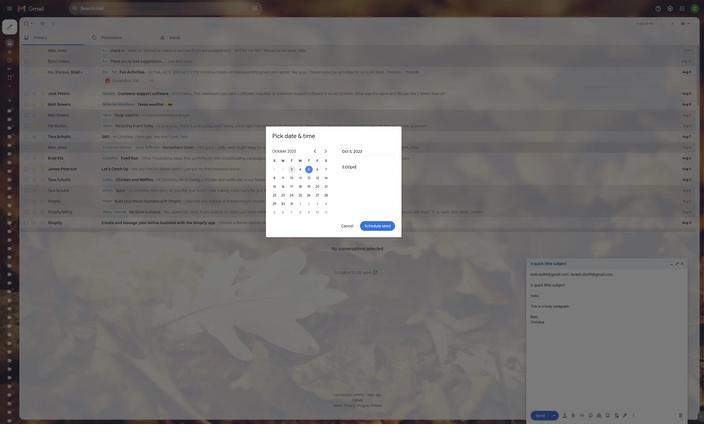 Task type: describe. For each thing, give the bounding box(es) containing it.
22 ﻿͏ from the left
[[340, 199, 340, 204]]

1 vertical spatial now
[[304, 221, 311, 225]]

burton
[[55, 124, 67, 128]]

8 ﻿͏ from the left
[[326, 199, 326, 204]]

shopify down restore
[[327, 221, 340, 225]]

18 ͏‌ from the left
[[364, 221, 365, 225]]

1 horizontal spatial texas
[[138, 102, 148, 107]]

sep 12
[[683, 59, 692, 63]]

Time field
[[342, 164, 395, 170]]

aug 4 for help friday - hey both, can you lend some help on friday? thanks, tara
[[684, 232, 692, 236]]

15 inside no conversations selected "main content"
[[352, 270, 356, 275]]

7 for 7 nov cell at the left of page
[[291, 211, 293, 215]]

8 row from the top
[[19, 131, 696, 142]]

christina, left "tina" in the top left of the page
[[177, 91, 193, 96]]

up
[[123, 167, 128, 172]]

aug for fourth important according to google magic. switch from the bottom
[[683, 167, 689, 171]]

schedule send button
[[361, 221, 395, 231]]

32 ﻿͏ from the left
[[349, 199, 349, 204]]

1 ͏‌ from the left
[[347, 221, 348, 225]]

37 ͏‌ from the left
[[382, 221, 383, 225]]

items
[[335, 124, 344, 128]]

and left 'start'
[[276, 221, 282, 225]]

2 christina from the left
[[386, 70, 402, 75]]

15 ͏‌ from the left
[[361, 221, 362, 225]]

important according to google magic. switch for glisten recycling event today - hi everyone, there is a recycling event taking place right now in the south parking lot. please bring any items you brought to recycle that are on the approved
[[40, 123, 45, 129]]

aug for glisten recycling event today - hi everyone, there is a recycling event taking place right now in the south parking lot. please bring any items you brought to recycle that are on the approved's important according to google magic. switch
[[684, 124, 689, 128]]

a left different
[[237, 91, 240, 96]]

26 oct cell
[[305, 191, 314, 200]]

0 horizontal spatial now
[[254, 124, 262, 128]]

aug 9
[[683, 70, 692, 74]]

2 horizontal spatial or
[[300, 145, 304, 150]]

aug for reflection moonbeam texas weather's important according to google magic. switch
[[683, 102, 689, 106]]

to up choose
[[220, 210, 223, 215]]

17 ﻿͏ from the left
[[335, 199, 335, 204]]

field
[[362, 145, 370, 150]]

both,
[[149, 231, 158, 236]]

hi right sad
[[113, 134, 117, 139]]

selected
[[367, 246, 384, 252]]

with up freelance
[[213, 156, 221, 161]]

31 oct cell
[[288, 200, 296, 208]]

1 vertical spatial bowers
[[57, 113, 69, 118]]

row containing james peterson
[[19, 164, 696, 174]]

store
[[135, 210, 144, 215]]

available
[[209, 48, 224, 53]]

really
[[217, 145, 227, 150]]

21 oct cell
[[322, 183, 331, 191]]

your right build
[[124, 199, 132, 204]]

2 oct cell
[[279, 165, 288, 174]]

important according to google magic. switch for lullaby chicken and waffles - hi christina, we're having a chicken and waffle bar at our house for brunch tomorrow. come on by! love, tara
[[40, 177, 45, 183]]

freelance
[[212, 167, 228, 172]]

shopify down do
[[169, 199, 182, 204]]

1 app from the left
[[209, 221, 216, 225]]

for right "away"
[[257, 145, 262, 150]]

hey for for
[[198, 145, 204, 150]]

help friday - hey both, can you lend some help on friday? thanks, tara
[[119, 231, 241, 236]]

aug 8 for texas weather
[[683, 102, 692, 106]]

0 horizontal spatial guys,
[[205, 145, 215, 150]]

3 nov cell
[[314, 200, 322, 208]]

green
[[184, 145, 194, 150]]

1 nov cell
[[296, 200, 305, 208]]

to inside "cell"
[[366, 70, 369, 75]]

store.
[[189, 210, 199, 215]]

12 inside 12 oct cell
[[308, 176, 311, 180]]

jones for somewhere
[[57, 145, 67, 150]]

5 nov cell
[[270, 208, 279, 217]]

0 horizontal spatial weather
[[125, 113, 139, 118]]

recycling
[[116, 124, 132, 128]]

peace build your dream business with shopify - discover why millions of entrepreneurs choose shopify to build their business. ﻿͏ ﻿͏ ﻿͏ ﻿͏ ﻿͏ ﻿͏ ﻿͏ ﻿͏ ﻿͏ ﻿͏ ﻿͏ ﻿͏ ﻿͏ ﻿͏ ﻿͏ ﻿͏ ﻿͏ ﻿͏ ﻿͏ ﻿͏ ﻿͏ ﻿͏ ﻿͏ ﻿͏ ﻿͏ ﻿͏ ﻿͏ ﻿͏ ﻿͏ ﻿͏ ﻿͏ ﻿͏ ﻿͏ ﻿͏ ﻿͏ ﻿͏ ﻿͏ ﻿͏ ﻿͏ ﻿͏ ﻿͏
[[103, 199, 358, 204]]

you
[[164, 210, 170, 215]]

position.
[[340, 91, 355, 96]]

1 horizontal spatial there
[[179, 124, 189, 128]]

0 vertical spatial on
[[399, 124, 403, 128]]

22 ͏‌ from the left
[[368, 221, 369, 225]]

pick date & time dialog
[[266, 126, 402, 238]]

build
[[284, 199, 293, 204]]

31 ͏‌ from the left
[[376, 221, 377, 225]]

important because it matched one of your importance filters. switch for mike
[[40, 48, 45, 53]]

mike right the green.
[[411, 145, 419, 150]]

helpdesk
[[256, 91, 272, 96]]

if
[[200, 210, 203, 215]]

16 ͏‌ from the left
[[362, 221, 363, 225]]

tara schultz for delight spice - hi christina, how spicy do you like your food? i was making some curry for you. best, tara
[[48, 188, 69, 193]]

my
[[199, 167, 204, 172]]

mike right know,
[[299, 48, 307, 53]]

16 ﻿͏ from the left
[[334, 199, 334, 204]]

1 vertical spatial business
[[160, 221, 176, 225]]

11 oct cell
[[296, 174, 305, 183]]

suggestions...
[[141, 59, 164, 64]]

1 horizontal spatial used
[[363, 270, 371, 275]]

few
[[266, 145, 272, 150]]

1 · from the left
[[343, 404, 344, 408]]

9 ͏‌ from the left
[[355, 221, 356, 225]]

13 row from the top
[[19, 185, 696, 196]]

1 horizontal spatial just
[[312, 145, 319, 150]]

17 ͏‌ from the left
[[363, 221, 364, 225]]

today
[[143, 124, 154, 128]]

0 horizontal spatial there
[[110, 59, 120, 64]]

11 for the 11 oct cell
[[299, 176, 302, 180]]

zephyr
[[103, 210, 113, 214]]

christina, up rainbow
[[118, 134, 134, 139]]

14
[[325, 176, 328, 180]]

overa
[[217, 70, 227, 75]]

ago
[[376, 393, 382, 397]]

m column header
[[279, 157, 288, 165]]

10 for 10 nov cell in the left of the page
[[316, 211, 320, 215]]

26 ͏‌ from the left
[[372, 221, 373, 225]]

2 nov cell
[[305, 200, 314, 208]]

1 vertical spatial please
[[305, 124, 317, 128]]

aug 5 for discover why millions of entrepreneurs choose shopify to build their business. ﻿͏ ﻿͏ ﻿͏ ﻿͏ ﻿͏ ﻿͏ ﻿͏ ﻿͏ ﻿͏ ﻿͏ ﻿͏ ﻿͏ ﻿͏ ﻿͏ ﻿͏ ﻿͏ ﻿͏ ﻿͏ ﻿͏ ﻿͏ ﻿͏ ﻿͏ ﻿͏ ﻿͏ ﻿͏ ﻿͏ ﻿͏ ﻿͏ ﻿͏ ﻿͏ ﻿͏ ﻿͏ ﻿͏ ﻿͏ ﻿͏ ﻿͏ ﻿͏ ﻿͏ ﻿͏ ﻿͏ ﻿͏
[[684, 199, 692, 203]]

7 inside no conversations selected "main content"
[[690, 135, 692, 139]]

and right the create
[[115, 221, 122, 225]]

40 ͏‌ from the left
[[385, 221, 386, 225]]

for left runs,
[[267, 156, 272, 161]]

aug for not important switch corresponding to cascade
[[684, 210, 689, 214]]

24 oct cell
[[288, 191, 296, 200]]

spicy
[[159, 188, 168, 193]]

shoe
[[389, 156, 398, 161]]

15 oct cell
[[270, 183, 279, 191]]

your left store
[[239, 210, 247, 215]]

week
[[290, 145, 299, 150]]

1 horizontal spatial weather
[[149, 102, 164, 107]]

soon?
[[172, 167, 182, 172]]

very
[[381, 145, 389, 150]]

0 vertical spatial bowers
[[57, 102, 71, 107]]

34 ͏‌ from the left
[[379, 221, 380, 225]]

start
[[283, 221, 291, 225]]

17 oct cell
[[288, 183, 296, 191]]

41 ͏‌ from the left
[[386, 221, 387, 225]]

a left 'few'
[[263, 145, 265, 150]]

your left food?
[[188, 188, 196, 193]]

2 horizontal spatial are
[[392, 124, 398, 128]]

t for 2nd t 'column header' from left
[[308, 159, 310, 163]]

primary
[[33, 35, 47, 40]]

0 horizontal spatial business
[[145, 199, 160, 204]]

0 vertical spatial that
[[384, 124, 391, 128]]

1 ... from the left
[[342, 156, 345, 161]]

4 inside "me , sharpay , brad 4"
[[81, 70, 83, 74]]

30 ͏‌ from the left
[[375, 221, 376, 225]]

2 check from the left
[[162, 48, 172, 53]]

aug for lullaby chicken and waffles - hi christina, we're having a chicken and waffle bar at our house for brunch tomorrow. come on by! love, tara important according to google magic. switch
[[683, 178, 689, 182]]

5 oct cell
[[305, 165, 314, 174]]

16 oct cell
[[279, 183, 288, 191]]

0 horizontal spatial used
[[228, 91, 237, 96]]

hi for recycling event today
[[157, 124, 161, 128]]

15 ﻿͏ from the left
[[333, 199, 333, 204]]

0 vertical spatial was
[[365, 91, 372, 96]]

2 ͏‌ from the left
[[348, 221, 349, 225]]

1 horizontal spatial want
[[228, 145, 236, 150]]

1 vertical spatial that
[[184, 156, 191, 161]]

promotions
[[102, 35, 122, 40]]

the left approved
[[404, 124, 410, 128]]

to right » button
[[329, 145, 332, 150]]

1 matt bowers from the top
[[48, 102, 71, 107]]

0 horizontal spatial or
[[273, 91, 276, 96]]

28 ﻿͏ from the left
[[346, 199, 346, 204]]

some inside "cell"
[[322, 70, 331, 75]]

cascade
[[114, 210, 127, 214]]

0 horizontal spatial best,
[[265, 188, 273, 193]]

your left "store's"
[[338, 210, 346, 215]]

within
[[258, 210, 268, 215]]

1 horizontal spatial on
[[315, 177, 319, 182]]

27
[[316, 193, 320, 197]]

17
[[291, 185, 293, 189]]

promotions tab
[[88, 30, 155, 45]]

1 open from the left
[[230, 210, 238, 215]]

36 ͏‌ from the left
[[381, 221, 382, 225]]

0 horizontal spatial like
[[182, 188, 187, 193]]

for left you.
[[251, 188, 256, 193]]

are
[[132, 167, 138, 172]]

shopify left billing
[[48, 210, 61, 215]]

16 row from the top
[[19, 218, 696, 228]]

in left field
[[355, 145, 358, 150]]

aug 6 for crystalline fund run - other fundraising ideas that go perfectly with crowdfunding campaigns for runs, walks, and rides - matching gifts. ... - t-shirt fundraising. ... - shoe drives.
[[683, 156, 692, 160]]

42 ͏‌ from the left
[[387, 221, 388, 225]]

schedule send
[[365, 224, 391, 228]]

moonbeam
[[118, 102, 135, 106]]

0 vertical spatial of
[[223, 199, 226, 204]]

october 2023 row
[[270, 146, 331, 157]]

the left name
[[373, 91, 379, 96]]

your left online
[[139, 221, 147, 225]]

in up just
[[173, 48, 176, 53]]

photos,
[[262, 221, 275, 225]]

in left south
[[263, 124, 266, 128]]

row containing shopify billing
[[19, 207, 696, 218]]

data
[[359, 210, 367, 215]]

row containing me
[[19, 67, 696, 88]]

mike up bjord
[[48, 48, 56, 53]]

i left really
[[215, 145, 216, 150]]

Date field
[[342, 149, 395, 154]]

delight spice - hi christina, how spicy do you like your food? i was making some curry for you. best, tara
[[103, 188, 282, 193]]

8 important according to google magic. switch from the top
[[40, 166, 45, 172]]

9 for 9 oct cell
[[283, 176, 284, 180]]

important according to google magic. switch for blossom customer support software - hi christina, tina mentioned you used a different helpdesk or customer support software in an old position. what was the name and did you like it better than wh
[[40, 91, 45, 96]]

fund
[[121, 156, 130, 161]]

aug 6 for somewhere green - hey guys, i really want to get away for a few days or a week or so. i just want to go frolicking in a field that's very green. best, mike
[[684, 145, 692, 149]]

1 support from the left
[[137, 91, 151, 96]]

event
[[213, 124, 223, 128]]

0 horizontal spatial is
[[145, 210, 148, 215]]

1 right oct
[[691, 48, 692, 53]]

shopify down shopify billing
[[48, 221, 62, 225]]

0 horizontal spatial me
[[48, 70, 53, 74]]

25 ﻿͏ from the left
[[343, 199, 343, 204]]

details link
[[353, 399, 363, 403]]

7 nov cell
[[288, 208, 296, 217]]

0 vertical spatial me
[[282, 48, 287, 53]]

2 matt from the top
[[48, 113, 56, 118]]

all,
[[138, 48, 143, 53]]

shopify down 22
[[266, 199, 279, 204]]

3 for 3 nov cell on the left top
[[317, 202, 319, 206]]

enchanted rainbow
[[103, 145, 132, 149]]

conversations
[[339, 246, 366, 252]]

christinaovera9@gmail.com
[[143, 113, 190, 118]]

just
[[168, 59, 175, 64]]

sep
[[683, 59, 688, 63]]

in left hello
[[122, 48, 125, 53]]

wh
[[441, 91, 446, 96]]

8 ͏‌ from the left
[[354, 221, 355, 225]]

2 · from the left
[[356, 404, 357, 408]]

chicken
[[204, 177, 218, 182]]

important according to google magic. switch for help friday - hey both, can you lend some help on friday? thanks, tara
[[40, 231, 45, 236]]

you.
[[257, 188, 264, 193]]

and left waffle
[[219, 177, 225, 182]]

1 matt from the top
[[48, 102, 56, 107]]

1 vertical spatial some
[[231, 188, 240, 193]]

18 ﻿͏ from the left
[[336, 199, 336, 204]]

james
[[48, 167, 60, 172]]

2 app from the left
[[341, 221, 347, 225]]

1 horizontal spatial reflection
[[145, 145, 160, 149]]

search mail image
[[71, 4, 80, 13]]

30 ﻿͏ from the left
[[348, 199, 348, 204]]

1 ﻿͏ from the left
[[320, 199, 320, 204]]

choose
[[252, 199, 265, 204]]

and left did
[[390, 91, 397, 96]]

1 horizontal spatial like
[[411, 91, 417, 96]]

social
[[170, 35, 180, 40]]

for right the house
[[267, 177, 271, 182]]

30 oct cell
[[279, 200, 288, 208]]

mike jones for fun
[[48, 48, 67, 53]]

aug for somewhere green - hey guys, i really want to get away for a few days or a week or so. i just want to go frolicking in a field that's very green. best, mike's important according to google magic. switch
[[684, 145, 689, 149]]

4 oct cell
[[296, 165, 305, 174]]

1 my from the left
[[129, 210, 134, 215]]

1 christina from the left
[[200, 70, 216, 75]]

a left week
[[287, 145, 289, 150]]

30
[[281, 202, 285, 206]]

w column header
[[296, 157, 305, 165]]

0 horizontal spatial some
[[182, 231, 192, 236]]

to left get
[[237, 145, 240, 150]]

grace reflection
[[136, 145, 160, 149]]

parking
[[284, 124, 297, 128]]

1 vertical spatial brad
[[48, 156, 57, 161]]

f column header
[[314, 157, 322, 165]]

i right so. at the top left
[[310, 145, 311, 150]]

film?
[[255, 48, 263, 53]]

schultz for help friday - hey both, can you lend some help on friday? thanks, tara
[[56, 231, 69, 236]]

waffle
[[226, 177, 236, 182]]

0 vertical spatial are
[[202, 48, 208, 53]]

runs,
[[273, 156, 282, 161]]

lot.
[[298, 124, 305, 128]]

and down are
[[132, 177, 139, 182]]

2 s column header from the left
[[322, 157, 331, 165]]

20 ﻿͏ from the left
[[338, 199, 338, 204]]

2 horizontal spatial want
[[320, 145, 328, 150]]

your left store,
[[452, 210, 459, 215]]

to down 23
[[280, 199, 283, 204]]

hey inside "cell"
[[292, 70, 298, 75]]

to left recycle
[[366, 124, 370, 128]]

the left south
[[267, 124, 272, 128]]

upload
[[249, 221, 261, 225]]

35 ﻿͏ from the left
[[352, 199, 352, 204]]

29 ﻿͏ from the left
[[347, 199, 347, 204]]

35 ͏‌ from the left
[[380, 221, 381, 225]]

1 vertical spatial at
[[244, 177, 248, 182]]

with down spicy
[[161, 199, 168, 204]]

i left found
[[309, 70, 310, 75]]

entrepreneurs
[[227, 199, 251, 204]]

aug for help friday - hey both, can you lend some help on friday? thanks, tara's important according to google magic. switch
[[684, 232, 689, 236]]

a left theme,
[[233, 221, 235, 225]]

dinner
[[160, 167, 171, 172]]

1 horizontal spatial of
[[282, 210, 285, 215]]

11,
[[168, 70, 172, 75]]

23 ͏‌ from the left
[[369, 221, 370, 225]]

1 vertical spatial aug 4
[[683, 221, 692, 225]]

tara schultz for help friday - hey both, can you lend some help on friday? thanks, tara
[[48, 231, 69, 236]]

last account activity: 1 hour ago details terms · privacy · program policies
[[333, 393, 382, 408]]

hi right 'spice'
[[129, 188, 133, 193]]

reflection inside reflection moonbeam texas weather
[[103, 102, 118, 106]]

toggle split pane mode image
[[681, 21, 687, 26]]

10 nov cell
[[314, 208, 322, 217]]

25 oct cell
[[296, 191, 305, 200]]

fun for fun there are no bad suggestions... - just bad ideas
[[103, 59, 108, 63]]

aug for important according to google magic. switch related to blossom customer support software - hi christina, tina mentioned you used a different helpdesk or customer support software in an old position. what was the name and did you like it better than wh
[[683, 92, 689, 96]]

2 s from the left
[[326, 159, 328, 163]]

31 ﻿͏ from the left
[[348, 199, 348, 204]]

i right food?
[[208, 188, 209, 193]]

by!
[[320, 177, 325, 182]]

33 ͏‌ from the left
[[378, 221, 379, 225]]

0 horizontal spatial go
[[192, 156, 196, 161]]

a left 'recycling'
[[194, 124, 196, 128]]

0 horizontal spatial was
[[210, 188, 216, 193]]

6 ﻿͏ from the left
[[324, 199, 324, 204]]

jones for fun
[[57, 48, 67, 53]]

3 ﻿͏ from the left
[[321, 199, 321, 204]]

5 row from the top
[[19, 99, 696, 110]]

6 row from the top
[[19, 110, 696, 121]]

aug for delight spice - hi christina, how spicy do you like your food? i was making some curry for you. best, tara's important according to google magic. switch
[[684, 188, 689, 193]]

9 for 9 nov "cell"
[[308, 211, 310, 215]]

14 oct cell
[[322, 174, 331, 183]]

23
[[282, 193, 285, 197]]

0 horizontal spatial texas
[[114, 113, 124, 118]]

1 left 2 oct cell
[[274, 167, 275, 172]]

for right free
[[154, 167, 159, 172]]

t for first t 'column header' from the left
[[291, 159, 293, 163]]

9 row from the top
[[19, 142, 696, 153]]

12 inside no conversations selected "main content"
[[689, 59, 692, 63]]

closing
[[286, 210, 299, 215]]

not important switch for cascade
[[40, 210, 45, 215]]

at inside "cell"
[[182, 70, 186, 75]]

1 vertical spatial love,
[[326, 177, 335, 182]]

not important switch for build
[[40, 199, 45, 204]]

2 t column header from the left
[[305, 157, 314, 165]]

i right soon?
[[183, 167, 184, 172]]

important mainly because you often read messages with this label. switch
[[40, 69, 45, 75]]

2 horizontal spatial of
[[348, 270, 351, 275]]

glisten recycling event today - hi everyone, there is a recycling event taking place right now in the south parking lot. please bring any items you brought to recycle that are on the approved
[[103, 124, 427, 128]]

social tab
[[156, 30, 224, 45]]

spice
[[116, 188, 125, 193]]

the down store.
[[186, 221, 192, 225]]

activities
[[127, 70, 145, 75]]

campaigns
[[247, 156, 266, 161]]

2 closed from the left
[[171, 210, 183, 215]]

1 tara schultz from the top
[[48, 134, 71, 139]]

do
[[169, 188, 174, 193]]

11 for "11 nov" cell
[[325, 211, 328, 215]]

24 ͏‌ from the left
[[370, 221, 371, 225]]

4 inside 'cell'
[[326, 202, 327, 206]]

27 ͏‌ from the left
[[373, 221, 374, 225]]

somewhere
[[163, 145, 183, 150]]

12 row from the top
[[19, 174, 696, 185]]

row containing tim burton
[[19, 121, 696, 131]]

row containing bjord umlaut
[[19, 56, 696, 67]]

28 oct cell
[[322, 191, 331, 200]]

4 ﻿͏ from the left
[[322, 199, 322, 204]]

check!
[[229, 167, 241, 172]]

9 oct cell
[[279, 174, 288, 183]]

i left "have"
[[135, 134, 136, 139]]

christina, up dream
[[133, 188, 150, 193]]

2 re- from the left
[[437, 210, 442, 215]]

crystalline fund run - other fundraising ideas that go perfectly with crowdfunding campaigns for runs, walks, and rides - matching gifts. ... - t-shirt fundraising. ... - shoe drives.
[[103, 156, 411, 161]]

a right 'having'
[[201, 177, 204, 182]]

and right the data
[[368, 210, 374, 215]]

32 ͏‌ from the left
[[377, 221, 378, 225]]

31
[[291, 202, 293, 206]]

« button
[[313, 149, 318, 154]]

7 ﻿͏ from the left
[[325, 199, 325, 204]]



Task type: locate. For each thing, give the bounding box(es) containing it.
business down the how
[[145, 199, 160, 204]]

1 up it,
[[300, 202, 301, 206]]

0 horizontal spatial reflection
[[103, 102, 118, 106]]

my left store
[[129, 210, 134, 215]]

0 vertical spatial weather
[[149, 102, 164, 107]]

0 horizontal spatial 10
[[290, 176, 294, 180]]

right
[[246, 124, 254, 128]]

1 horizontal spatial go
[[333, 145, 338, 150]]

0 horizontal spatial open
[[230, 210, 238, 215]]

2023 right 11, at left top
[[173, 70, 181, 75]]

and
[[177, 48, 184, 53], [390, 91, 397, 96], [295, 156, 301, 161], [132, 177, 139, 182], [219, 177, 225, 182], [368, 210, 374, 215], [115, 221, 122, 225], [276, 221, 282, 225]]

0 vertical spatial 2023
[[173, 70, 181, 75]]

better
[[421, 91, 431, 96]]

account
[[341, 393, 353, 397]]

with
[[213, 156, 221, 161], [161, 199, 168, 204], [177, 221, 185, 225], [312, 221, 319, 225]]

15 inside cell
[[273, 185, 276, 189]]

8/17
[[235, 48, 242, 53]]

2 my from the left
[[183, 210, 189, 215]]

app down "store's"
[[341, 221, 347, 225]]

0 vertical spatial 10
[[290, 176, 294, 180]]

to right us
[[366, 70, 369, 75]]

refresh image
[[40, 21, 45, 26]]

first
[[205, 167, 211, 172]]

11 important according to google magic. switch from the top
[[40, 231, 45, 236]]

10 for 10 oct cell
[[290, 176, 294, 180]]

1 closed from the left
[[149, 210, 160, 215]]

2 vertical spatial aug 4
[[684, 232, 692, 236]]

»
[[325, 149, 327, 154]]

can
[[159, 231, 166, 236]]

1 oct cell
[[270, 165, 279, 174]]

best, inside "cell"
[[377, 70, 385, 75]]

11 ͏‌ from the left
[[357, 221, 358, 225]]

1 vertical spatial any
[[154, 134, 160, 139]]

follow link to manage storage image
[[374, 270, 379, 275]]

25 ͏‌ from the left
[[371, 221, 372, 225]]

7 important according to google magic. switch from the top
[[40, 156, 45, 161]]

aug for first not important switch from the bottom of the no conversations selected "main content"
[[683, 221, 689, 225]]

1 vertical spatial there
[[179, 124, 189, 128]]

3 left 4 oct cell on the top left
[[291, 167, 293, 172]]

0 vertical spatial 15
[[273, 185, 276, 189]]

important according to google magic. switch for delight spice - hi christina, how spicy do you like your food? i was making some curry for you. best, tara
[[40, 188, 45, 193]]

south
[[273, 124, 283, 128]]

important because it matched one of your importance filters. switch for bjord
[[40, 59, 45, 64]]

cell containing fun activities
[[102, 69, 669, 86]]

any right gas,
[[154, 134, 160, 139]]

1 horizontal spatial app
[[341, 221, 347, 225]]

1 horizontal spatial love,
[[326, 177, 335, 182]]

3 row from the top
[[19, 67, 696, 88]]

33 ﻿͏ from the left
[[350, 199, 350, 204]]

shopify down 2 nov cell
[[304, 210, 317, 215]]

software left an
[[309, 91, 324, 96]]

james peterson
[[48, 167, 77, 172]]

friday
[[128, 231, 138, 236]]

create and manage your online business with the shopify app - choose a theme, upload photos, and start selling now with the shopify app ͏‌ ͏‌ ͏‌ ͏‌ ͏‌ ͏‌ ͏‌ ͏‌ ͏‌ ͏‌ ͏‌ ͏‌ ͏‌ ͏‌ ͏‌ ͏‌ ͏‌ ͏‌ ͏‌ ͏‌ ͏‌ ͏‌ ͏‌ ͏‌ ͏‌ ͏‌ ͏‌ ͏‌ ͏‌ ͏‌ ͏‌ ͏‌ ͏‌ ͏‌ ͏‌ ͏‌ ͏‌ ͏‌ ͏‌ ͏‌ ͏‌ ͏‌
[[102, 221, 388, 225]]

important according to google magic. switch
[[40, 91, 45, 96], [40, 102, 45, 107], [40, 113, 45, 118], [40, 123, 45, 129], [40, 134, 45, 139], [40, 145, 45, 150], [40, 156, 45, 161], [40, 166, 45, 172], [40, 177, 45, 183], [40, 188, 45, 193], [40, 231, 45, 236]]

1 vertical spatial best,
[[401, 145, 410, 150]]

fun for fun
[[112, 70, 117, 74]]

some right found
[[322, 70, 331, 75]]

schultz for delight spice - hi christina, how spicy do you like your food? i was making some curry for you. best, tara
[[56, 188, 69, 193]]

8 oct cell
[[270, 174, 279, 183]]

0 horizontal spatial check
[[110, 48, 121, 53]]

18 oct cell
[[296, 183, 305, 191]]

29 oct cell
[[270, 200, 279, 208]]

fun inside 'fun there are no bad suggestions... - just bad ideas'
[[103, 59, 108, 63]]

with up help friday - hey both, can you lend some help on friday? thanks, tara
[[177, 221, 185, 225]]

0 horizontal spatial s column header
[[270, 157, 279, 165]]

1 vertical spatial reflection
[[145, 145, 160, 149]]

15
[[273, 185, 276, 189], [352, 270, 356, 275]]

3 ͏‌ from the left
[[349, 221, 350, 225]]

0 horizontal spatial that
[[184, 156, 191, 161]]

1 horizontal spatial brad
[[71, 70, 80, 74]]

hey for friday?
[[142, 231, 148, 236]]

that right ideas
[[184, 156, 191, 161]]

1 left hour
[[366, 393, 368, 397]]

1 vertical spatial aug 6
[[683, 156, 692, 160]]

2 bad from the left
[[176, 59, 183, 64]]

or right helpdesk
[[273, 91, 276, 96]]

open down peace build your dream business with shopify - discover why millions of entrepreneurs choose shopify to build their business. ﻿͏ ﻿͏ ﻿͏ ﻿͏ ﻿͏ ﻿͏ ﻿͏ ﻿͏ ﻿͏ ﻿͏ ﻿͏ ﻿͏ ﻿͏ ﻿͏ ﻿͏ ﻿͏ ﻿͏ ﻿͏ ﻿͏ ﻿͏ ﻿͏ ﻿͏ ﻿͏ ﻿͏ ﻿͏ ﻿͏ ﻿͏ ﻿͏ ﻿͏ ﻿͏ ﻿͏ ﻿͏ ﻿͏ ﻿͏ ﻿͏ ﻿͏ ﻿͏ ﻿͏ ﻿͏ ﻿͏ ﻿͏
[[230, 210, 238, 215]]

important because it matched one of your importance filters. switch
[[40, 48, 45, 53], [40, 59, 45, 64]]

some right lend
[[182, 231, 192, 236]]

0 horizontal spatial t column header
[[288, 157, 296, 165]]

check up just
[[162, 48, 172, 53]]

22 oct cell
[[270, 191, 279, 200]]

any
[[328, 124, 334, 128], [154, 134, 160, 139]]

0 vertical spatial 7
[[690, 135, 692, 139]]

2 vertical spatial on
[[201, 231, 205, 236]]

hey
[[292, 70, 298, 75], [198, 145, 204, 150], [142, 231, 148, 236]]

chicken
[[116, 177, 131, 182]]

0 vertical spatial 3
[[291, 167, 293, 172]]

38 ﻿͏ from the left
[[355, 199, 355, 204]]

21 ͏‌ from the left
[[367, 221, 368, 225]]

12 down 5 oct cell
[[308, 176, 311, 180]]

christina right pm
[[200, 70, 216, 75]]

ideas
[[184, 59, 193, 64]]

0 horizontal spatial bad
[[133, 59, 140, 64]]

0 horizontal spatial 12
[[308, 176, 311, 180]]

navigation
[[0, 17, 65, 424]]

0 horizontal spatial 7
[[291, 211, 293, 215]]

2 vertical spatial are
[[392, 124, 398, 128]]

any right bring on the top of page
[[328, 124, 334, 128]]

0 vertical spatial texas
[[138, 102, 148, 107]]

bad right just
[[176, 59, 183, 64]]

know,
[[288, 48, 298, 53]]

1 horizontal spatial or
[[282, 145, 286, 150]]

6 oct cell
[[314, 165, 322, 174]]

2 ﻿͏ from the left
[[320, 199, 321, 204]]

older image
[[671, 21, 676, 26]]

1 horizontal spatial best,
[[377, 70, 385, 75]]

0 vertical spatial used
[[228, 91, 237, 96]]

20 ͏‌ from the left
[[366, 221, 367, 225]]

1 gb from the left
[[342, 270, 347, 275]]

1 horizontal spatial hey
[[198, 145, 204, 150]]

hey up perfectly
[[198, 145, 204, 150]]

manage
[[123, 221, 138, 225]]

38 ͏‌ from the left
[[383, 221, 384, 225]]

is right store
[[145, 210, 148, 215]]

i
[[309, 70, 310, 75], [135, 134, 136, 139], [215, 145, 216, 150], [310, 145, 311, 150], [183, 167, 184, 172], [208, 188, 209, 193]]

2 horizontal spatial 7
[[690, 135, 692, 139]]

39 ﻿͏ from the left
[[356, 199, 356, 204]]

aug 8 for customer support software
[[683, 92, 692, 96]]

<christinaovera9@gmail.com>
[[228, 70, 279, 75]]

9 important according to google magic. switch from the top
[[40, 177, 45, 183]]

» button
[[323, 149, 329, 154]]

1 s from the left
[[274, 159, 276, 163]]

matching
[[315, 156, 331, 161]]

2 inside cell
[[283, 167, 284, 172]]

how
[[151, 188, 158, 193]]

open right to
[[442, 210, 451, 215]]

19
[[308, 185, 311, 189]]

aug 4 for zephyr cascade my store is closed - you closed my store. if you want to re-open your store within 2 years of closing it, shopify can restore your store's data and settings exactly as you left them. to re-open your store, contact
[[684, 210, 692, 214]]

10 ͏‌ from the left
[[356, 221, 357, 225]]

not important switch
[[40, 199, 45, 204], [40, 210, 45, 215], [40, 220, 45, 226]]

advanced search options image
[[250, 3, 261, 14]]

2 horizontal spatial best,
[[401, 145, 410, 150]]

8 inside cell
[[274, 176, 276, 180]]

aug 8
[[683, 92, 692, 96], [683, 102, 692, 106], [684, 113, 692, 117], [684, 124, 692, 128]]

19 ͏‌ from the left
[[365, 221, 366, 225]]

business down "you" on the left of page
[[160, 221, 176, 225]]

on
[[399, 124, 403, 128], [315, 177, 319, 182], [201, 231, 205, 236]]

8 nov cell
[[296, 208, 305, 217]]

8/12
[[225, 48, 231, 53]]

3 inside cell
[[291, 167, 293, 172]]

discover
[[185, 199, 200, 204]]

hey left both,
[[142, 231, 148, 236]]

their
[[294, 199, 302, 204]]

11 left come
[[299, 176, 302, 180]]

0 vertical spatial please
[[264, 48, 275, 53]]

on
[[148, 70, 153, 75]]

2 vertical spatial hey
[[142, 231, 148, 236]]

fun left activities
[[332, 70, 338, 75]]

7 oct cell
[[322, 165, 331, 174]]

7 ͏‌ from the left
[[353, 221, 354, 225]]

sharpay
[[55, 70, 69, 74]]

26 ﻿͏ from the left
[[344, 199, 344, 204]]

13 oct cell
[[314, 174, 322, 183]]

grid containing s
[[270, 157, 331, 217]]

0 horizontal spatial support
[[137, 91, 151, 96]]

9 inside cell
[[283, 176, 284, 180]]

now right the selling
[[304, 221, 311, 225]]

0 horizontal spatial love,
[[170, 134, 179, 139]]

7 row from the top
[[19, 121, 696, 131]]

0 vertical spatial guys,
[[299, 70, 308, 75]]

jack peters
[[48, 91, 69, 96]]

of right 0.11
[[348, 270, 351, 275]]

1 horizontal spatial business
[[160, 221, 176, 225]]

of right years
[[282, 210, 285, 215]]

1 vertical spatial important because it matched one of your importance filters. switch
[[40, 59, 45, 64]]

grace
[[136, 145, 144, 149]]

10 down 3 nov cell on the left top
[[316, 211, 320, 215]]

2023 up walks,
[[288, 149, 296, 154]]

house
[[255, 177, 266, 182]]

want right « button
[[320, 145, 328, 150]]

schultz for lullaby chicken and waffles - hi christina, we're having a chicken and waffle bar at our house for brunch tomorrow. come on by! love, tara
[[57, 177, 71, 182]]

support down +2 button on the left of the page
[[137, 91, 151, 96]]

14 row from the top
[[19, 196, 696, 207]]

our left the house
[[249, 177, 254, 182]]

13 ﻿͏ from the left
[[331, 199, 331, 204]]

shopify down if
[[193, 221, 208, 225]]

some left curry
[[231, 188, 240, 193]]

1 horizontal spatial s column header
[[322, 157, 331, 165]]

0 horizontal spatial ,
[[53, 70, 54, 74]]

9 nov cell
[[305, 208, 314, 217]]

mike jones up bjord umlaut
[[48, 48, 67, 53]]

bjord
[[48, 59, 57, 64]]

17 row from the top
[[19, 228, 696, 239]]

1 re- from the left
[[224, 210, 230, 215]]

0 horizontal spatial on
[[201, 231, 205, 236]]

time
[[303, 132, 315, 140]]

for inside "cell"
[[355, 70, 360, 75]]

1 vertical spatial used
[[363, 270, 371, 275]]

2 tara schultz from the top
[[48, 177, 71, 182]]

matt bowers
[[48, 102, 71, 107], [48, 113, 69, 118]]

at left 2:12
[[182, 70, 186, 75]]

2 down m column header
[[283, 167, 284, 172]]

1 horizontal spatial any
[[328, 124, 334, 128]]

row containing jack peters
[[19, 88, 696, 99]]

2 important because it matched one of your importance filters. switch from the top
[[40, 59, 45, 64]]

9 inside no conversations selected "main content"
[[690, 70, 692, 74]]

1 t column header from the left
[[288, 157, 296, 165]]

40 ﻿͏ from the left
[[357, 199, 357, 204]]

10 oct cell
[[288, 174, 296, 183]]

1 horizontal spatial 15
[[352, 270, 356, 275]]

8 inside cell
[[300, 211, 302, 215]]

fundraising.
[[361, 156, 382, 161]]

28 ͏‌ from the left
[[374, 221, 374, 225]]

1 vertical spatial is
[[145, 210, 148, 215]]

policies
[[371, 404, 382, 408]]

2 not important switch from the top
[[40, 210, 45, 215]]

there right everyone, at the left top of the page
[[179, 124, 189, 128]]

6
[[690, 145, 692, 149], [690, 156, 692, 160], [317, 167, 319, 172], [283, 211, 284, 215]]

bowers down peters
[[57, 102, 71, 107]]

tab list containing primary
[[19, 30, 701, 45]]

shirt
[[352, 156, 360, 161]]

row containing brad klo
[[19, 153, 696, 164]]

1 horizontal spatial now
[[304, 221, 311, 225]]

blossom customer support software - hi christina, tina mentioned you used a different helpdesk or customer support software in an old position. what was the name and did you like it better than wh
[[103, 91, 446, 96]]

+2 button
[[150, 78, 153, 83]]

37 ﻿͏ from the left
[[354, 199, 354, 204]]

mentioned
[[202, 91, 220, 96]]

for right 8/17
[[243, 48, 247, 53]]

s left m
[[274, 159, 276, 163]]

is left 'recycling'
[[190, 124, 193, 128]]

😎 image
[[168, 103, 173, 107]]

shopify up shopify billing
[[48, 199, 61, 204]]

tara schultz for lullaby chicken and waffles - hi christina, we're having a chicken and waffle bar at our house for brunch tomorrow. come on by! love, tara
[[48, 177, 71, 182]]

terms
[[333, 404, 342, 408]]

1 horizontal spatial gb
[[357, 270, 362, 275]]

christina,
[[177, 91, 193, 96], [118, 134, 134, 139], [161, 177, 178, 182], [133, 188, 150, 193]]

aug for important according to google magic. switch associated with crystalline fund run - other fundraising ideas that go perfectly with crowdfunding campaigns for runs, walks, and rides - matching gifts. ... - t-shirt fundraising. ... - shoe drives.
[[683, 156, 689, 160]]

0 horizontal spatial want
[[211, 210, 219, 215]]

old
[[334, 91, 339, 96]]

texas up recycling
[[114, 113, 124, 118]]

date
[[285, 132, 297, 140]]

0 vertical spatial is
[[190, 124, 193, 128]]

crowdfunding
[[222, 156, 246, 161]]

0 vertical spatial like
[[411, 91, 417, 96]]

15 row from the top
[[19, 207, 696, 218]]

19 oct cell
[[305, 183, 314, 191]]

1 s column header from the left
[[270, 157, 279, 165]]

2 our from the top
[[249, 177, 254, 182]]

4 tara schultz from the top
[[48, 231, 69, 236]]

1 our from the top
[[248, 48, 254, 53]]

2 for 2 nov cell
[[308, 202, 310, 206]]

aug for important mainly because you often read messages with this label. switch
[[683, 70, 689, 74]]

1 horizontal spatial open
[[442, 210, 451, 215]]

14 ﻿͏ from the left
[[332, 199, 332, 204]]

2 gb from the left
[[357, 270, 362, 275]]

1 vertical spatial 2023
[[288, 149, 296, 154]]

mike jones for somewhere
[[48, 145, 67, 150]]

12 oct cell
[[305, 174, 314, 183]]

now
[[254, 124, 262, 128], [304, 221, 311, 225]]

me
[[282, 48, 287, 53], [48, 70, 53, 74]]

2 mike jones from the top
[[48, 145, 67, 150]]

guys, inside "cell"
[[299, 70, 308, 75]]

3 not important switch from the top
[[40, 220, 45, 226]]

1 vertical spatial guys,
[[205, 145, 215, 150]]

re- up choose
[[224, 210, 230, 215]]

important according to google magic. switch for somewhere green - hey guys, i really want to get away for a few days or a week or so. i just want to go frolicking in a field that's very green. best, mike
[[40, 145, 45, 150]]

11 inside the 11 oct cell
[[299, 176, 302, 180]]

1 horizontal spatial s
[[326, 159, 328, 163]]

0 vertical spatial go
[[333, 145, 338, 150]]

34 ﻿͏ from the left
[[351, 199, 351, 204]]

aug for seventh important according to google magic. switch from the bottom
[[683, 135, 689, 139]]

0.11
[[335, 270, 341, 275]]

39 ͏‌ from the left
[[384, 221, 385, 225]]

1 t from the left
[[291, 159, 293, 163]]

row
[[19, 45, 696, 56], [19, 56, 696, 67], [19, 67, 696, 88], [19, 88, 696, 99], [19, 99, 696, 110], [19, 110, 696, 121], [19, 121, 696, 131], [19, 131, 696, 142], [19, 142, 696, 153], [19, 153, 696, 164], [19, 164, 696, 174], [19, 174, 696, 185], [19, 185, 696, 196], [19, 196, 696, 207], [19, 207, 696, 218], [19, 218, 696, 228], [19, 228, 696, 239]]

want right really
[[228, 145, 236, 150]]

it
[[418, 91, 420, 96]]

36 ﻿͏ from the left
[[353, 199, 353, 204]]

9 inside "cell"
[[308, 211, 310, 215]]

velvet
[[103, 113, 112, 117]]

tab list
[[19, 30, 701, 45]]

1 horizontal spatial ...
[[383, 156, 386, 161]]

tara schultz down burton on the left top
[[48, 134, 71, 139]]

pick date & time heading
[[273, 132, 315, 140]]

settings image
[[668, 5, 674, 12]]

selling
[[292, 221, 303, 225]]

re- right to
[[437, 210, 442, 215]]

2 ... from the left
[[383, 156, 386, 161]]

23 oct cell
[[279, 191, 288, 200]]

10 ﻿͏ from the left
[[328, 199, 328, 204]]

1 horizontal spatial check
[[162, 48, 172, 53]]

3 inside cell
[[317, 202, 319, 206]]

cell inside no conversations selected "main content"
[[102, 69, 669, 86]]

no conversations selected main content
[[19, 17, 701, 424]]

7 inside 7 nov cell
[[291, 211, 293, 215]]

t column header right m
[[288, 157, 296, 165]]

2 inside row
[[269, 210, 271, 215]]

important according to google magic. switch for crystalline fund run - other fundraising ideas that go perfectly with crowdfunding campaigns for runs, walks, and rides - matching gifts. ... - t-shirt fundraising. ... - shoe drives.
[[40, 156, 45, 161]]

None search field
[[69, 2, 263, 15]]

24 ﻿͏ from the left
[[342, 199, 342, 204]]

27 ﻿͏ from the left
[[345, 199, 345, 204]]

20 oct cell
[[314, 183, 322, 191]]

aug for not important switch associated with build
[[684, 199, 689, 203]]

3 important according to google magic. switch from the top
[[40, 113, 45, 118]]

klo
[[58, 156, 63, 161]]

fun
[[120, 70, 126, 75]]

tomorrow.
[[286, 177, 303, 182]]

1 vertical spatial on
[[315, 177, 319, 182]]

2 horizontal spatial some
[[322, 70, 331, 75]]

no conversations selected
[[332, 246, 384, 252]]

0 vertical spatial aug 6
[[684, 145, 692, 149]]

15 down brunch
[[273, 185, 276, 189]]

10 row from the top
[[19, 153, 696, 164]]

christina, down 'let's catch up - are you free for dinner soon? i just got my first freelance check!'
[[161, 177, 178, 182]]

4 row from the top
[[19, 88, 696, 99]]

0 vertical spatial 2
[[283, 167, 284, 172]]

reflection
[[103, 102, 118, 106], [145, 145, 160, 149]]

mike up brad klo
[[48, 145, 56, 150]]

3 tara schultz from the top
[[48, 188, 69, 193]]

1 horizontal spatial are
[[202, 48, 208, 53]]

t column header
[[288, 157, 296, 165], [305, 157, 314, 165]]

0 horizontal spatial are
[[121, 59, 127, 64]]

best, right the green.
[[401, 145, 410, 150]]

1 bad from the left
[[133, 59, 140, 64]]

5
[[690, 167, 692, 171], [308, 167, 310, 172], [690, 178, 692, 182], [690, 188, 692, 193], [690, 199, 692, 203], [274, 211, 276, 215]]

0 vertical spatial 12
[[689, 59, 692, 63]]

1 important because it matched one of your importance filters. switch from the top
[[40, 48, 45, 53]]

2 horizontal spatial 2
[[308, 202, 310, 206]]

are left available
[[202, 48, 208, 53]]

important according to google magic. switch for reflection moonbeam texas weather
[[40, 102, 45, 107]]

run
[[131, 156, 138, 161]]

are
[[202, 48, 208, 53], [121, 59, 127, 64], [392, 124, 398, 128]]

sad - hi christina, i have gas, any tips? love, tara
[[102, 134, 188, 139]]

fun inside fun check in - hello all, wanted to check in and see if you are available 8/12 - 8/17 for our film? please let me know, mike
[[103, 48, 108, 53]]

21 ﻿͏ from the left
[[339, 199, 339, 204]]

0 horizontal spatial of
[[223, 199, 226, 204]]

3 for 3 oct cell
[[291, 167, 293, 172]]

0 vertical spatial love,
[[170, 134, 179, 139]]

frolicking
[[338, 145, 354, 150]]

lullaby chicken and waffles - hi christina, we're having a chicken and waffle bar at our house for brunch tomorrow. come on by! love, tara
[[103, 177, 343, 182]]

hi for customer support software
[[172, 91, 176, 96]]

1 vertical spatial like
[[182, 188, 187, 193]]

2023 inside "cell"
[[173, 70, 181, 75]]

1 vertical spatial are
[[121, 59, 127, 64]]

app up friday?
[[209, 221, 216, 225]]

0 horizontal spatial hey
[[142, 231, 148, 236]]

13 ͏‌ from the left
[[359, 221, 360, 225]]

1 vertical spatial 10
[[316, 211, 320, 215]]

let's catch up - are you free for dinner soon? i just got my first freelance check!
[[102, 167, 241, 172]]

11 nov cell
[[322, 208, 331, 217]]

come
[[304, 177, 314, 182]]

0 vertical spatial reflection
[[103, 102, 118, 106]]

9 ﻿͏ from the left
[[327, 199, 327, 204]]

aug 5 for hi christina, how spicy do you like your food? i was making some curry for you. best, tara
[[684, 188, 692, 193]]

7 for the 7 oct cell
[[326, 167, 327, 172]]

primary tab
[[19, 30, 87, 45]]

was left making
[[210, 188, 216, 193]]

6 nov cell
[[279, 208, 288, 217]]

29 ͏‌ from the left
[[374, 221, 375, 225]]

0 vertical spatial best,
[[377, 70, 385, 75]]

in left an
[[325, 91, 328, 96]]

6 important according to google magic. switch from the top
[[40, 145, 45, 150]]

walks,
[[283, 156, 294, 161]]

11 inside "11 nov" cell
[[325, 211, 328, 215]]

help
[[119, 231, 127, 236]]

to
[[432, 210, 436, 215]]

26
[[308, 193, 311, 197]]

21
[[325, 185, 328, 189]]

2 vertical spatial 7
[[291, 211, 293, 215]]

1 row from the top
[[19, 45, 696, 56]]

2023 inside "row"
[[288, 149, 296, 154]]

7 inside cell
[[326, 167, 327, 172]]

on left approved
[[399, 124, 403, 128]]

the down "11 nov" cell
[[320, 221, 326, 225]]

1 vertical spatial just
[[185, 167, 191, 172]]

2 inside cell
[[308, 202, 310, 206]]

friday?
[[206, 231, 219, 236]]

9 down the sep 12
[[690, 70, 692, 74]]

1 check from the left
[[110, 48, 121, 53]]

grid inside pick date & time dialog
[[270, 157, 331, 217]]

with down 10 nov cell in the left of the page
[[312, 221, 319, 225]]

hi for chicken and waffles
[[157, 177, 161, 182]]

1 vertical spatial me
[[48, 70, 53, 74]]

bowers
[[57, 102, 71, 107], [57, 113, 69, 118]]

oct
[[685, 48, 690, 53]]

2 support from the left
[[294, 91, 308, 96]]

and left the see
[[177, 48, 184, 53]]

a left field
[[359, 145, 361, 150]]

grid
[[270, 157, 331, 217]]

2 , from the left
[[69, 70, 70, 74]]

3 oct cell
[[288, 165, 296, 174]]

hi up the 😎 icon on the left top of the page
[[172, 91, 176, 96]]

hello
[[128, 48, 137, 53]]

s column header
[[270, 157, 279, 165], [322, 157, 331, 165]]

1 inside 'last account activity: 1 hour ago details terms · privacy · program policies'
[[366, 393, 368, 397]]

aug 8 for recycling event today
[[684, 124, 692, 128]]

fun for fun check in - hello all, wanted to check in and see if you are available 8/12 - 8/17 for our film? please let me know, mike
[[103, 48, 108, 53]]

2 vertical spatial 2
[[269, 210, 271, 215]]

0 horizontal spatial christina
[[200, 70, 216, 75]]

0 vertical spatial hey
[[292, 70, 298, 75]]

mike
[[48, 48, 56, 53], [299, 48, 307, 53], [48, 145, 56, 150], [411, 145, 419, 150]]

is
[[190, 124, 193, 128], [145, 210, 148, 215]]

to right wanted
[[158, 48, 161, 53]]

41 ﻿͏ from the left
[[358, 199, 358, 204]]

m
[[282, 159, 285, 163]]

name
[[380, 91, 389, 96]]

2 jones from the top
[[57, 145, 67, 150]]

tina
[[194, 91, 201, 96]]

1 horizontal spatial christina
[[386, 70, 402, 75]]

10 down 3 oct cell
[[290, 176, 294, 180]]

2 for 2 oct cell
[[283, 167, 284, 172]]

away
[[248, 145, 257, 150]]

10 important according to google magic. switch from the top
[[40, 188, 45, 193]]

cell
[[102, 69, 669, 86]]

0 horizontal spatial please
[[264, 48, 275, 53]]

was right what
[[365, 91, 372, 96]]

tara
[[48, 134, 56, 139], [180, 134, 188, 139], [48, 177, 56, 182], [336, 177, 343, 182], [48, 188, 55, 193], [274, 188, 282, 193], [48, 231, 55, 236], [234, 231, 241, 236]]

your
[[188, 188, 196, 193], [124, 199, 132, 204], [239, 210, 247, 215], [338, 210, 346, 215], [452, 210, 459, 215], [139, 221, 147, 225]]

11 right the can
[[325, 211, 328, 215]]

0 vertical spatial mike jones
[[48, 48, 67, 53]]

christina left founde
[[386, 70, 402, 75]]

go up got
[[192, 156, 196, 161]]

shopify billing
[[48, 210, 72, 215]]

did
[[397, 91, 403, 96]]

1 vertical spatial go
[[192, 156, 196, 161]]

12 right 'sep'
[[689, 59, 692, 63]]

tara schultz down shopify billing
[[48, 231, 69, 236]]

aug 5 for hi christina, we're having a chicken and waffle bar at our house for brunch tomorrow. come on by! love, tara
[[683, 178, 692, 182]]

4 inside cell
[[300, 167, 302, 172]]

4 nov cell
[[322, 200, 331, 208]]

and left rides
[[295, 156, 301, 161]]

«
[[314, 149, 316, 154]]

just right so. at the top left
[[312, 145, 319, 150]]

27 oct cell
[[314, 191, 322, 200]]

f
[[317, 159, 319, 163]]

s right f
[[326, 159, 328, 163]]

or left so. at the top left
[[300, 145, 304, 150]]

bad
[[133, 59, 140, 64], [176, 59, 183, 64]]



Task type: vqa. For each thing, say whether or not it's contained in the screenshot.
'Somewhere Green - Hey Guys, I Really Want To Get Away For A Few Days Or A Week Or So. I Just Want To Go Frolicking In A Field That'S Very Green. Best, Mike'
yes



